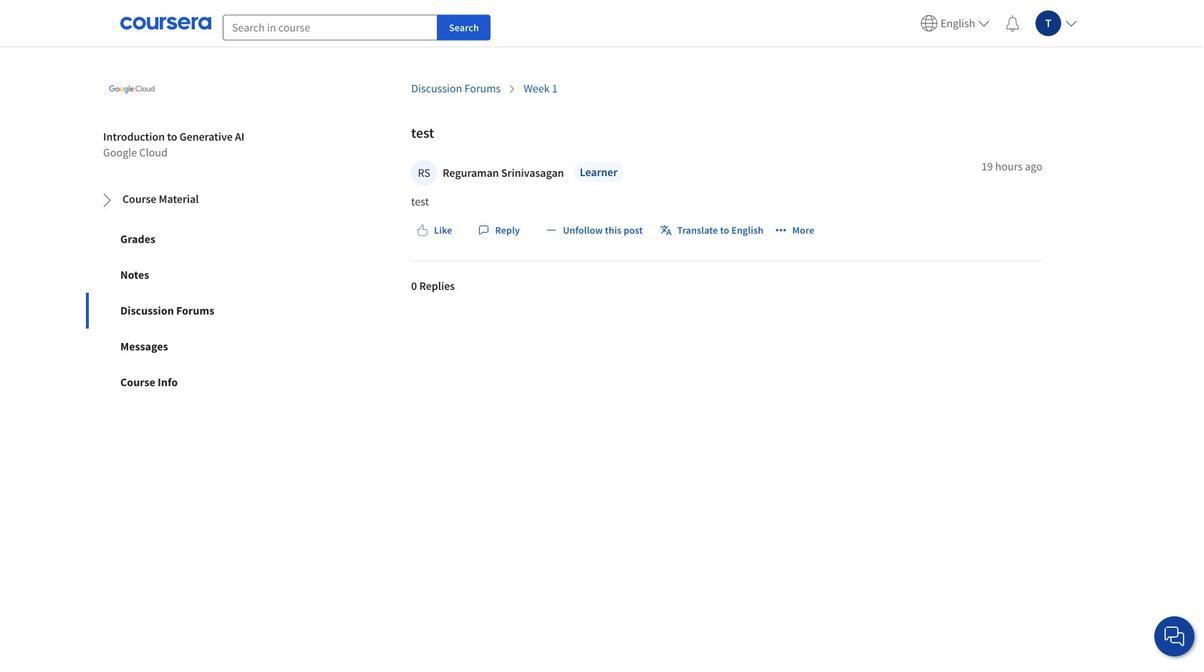 Task type: describe. For each thing, give the bounding box(es) containing it.
google cloud image
[[103, 61, 160, 118]]

forum thread element
[[411, 105, 1043, 328]]

help center image
[[1166, 628, 1183, 645]]



Task type: vqa. For each thing, say whether or not it's contained in the screenshot.
(SOCIALPSYCHOLOGY.ORG).
no



Task type: locate. For each thing, give the bounding box(es) containing it.
learner element
[[574, 162, 623, 182]]

Search in course text field
[[223, 15, 438, 40]]

coursera image
[[120, 12, 211, 35]]



